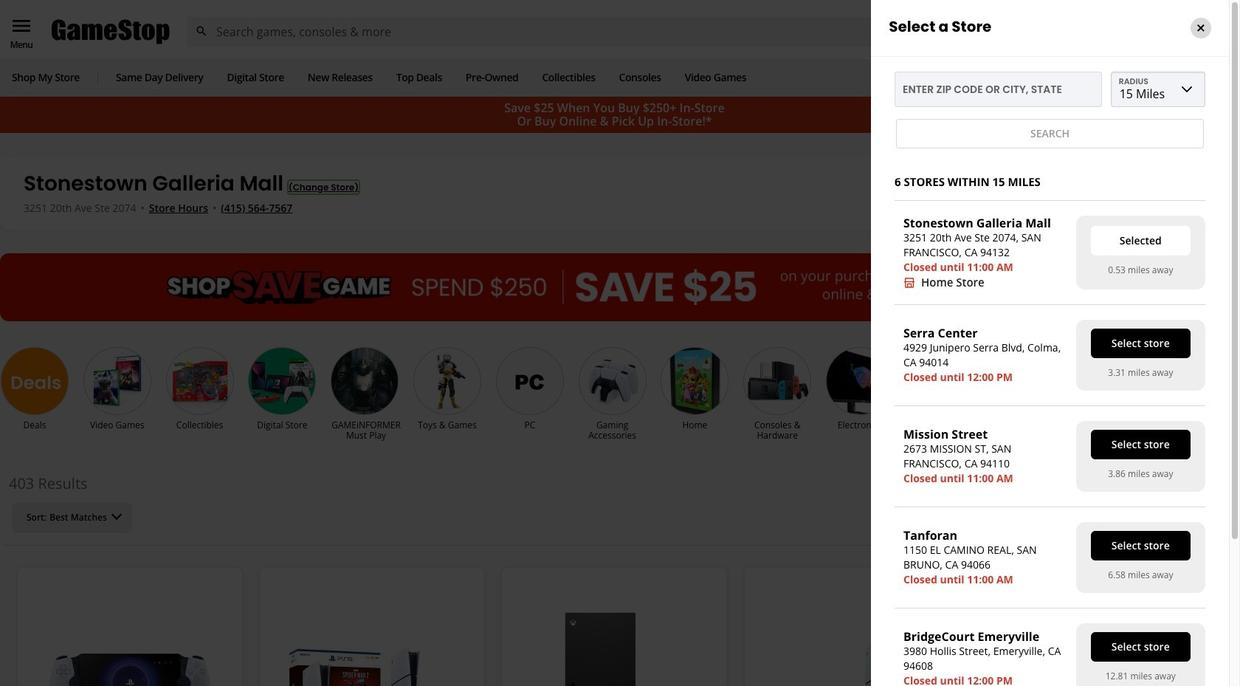 Task type: vqa. For each thing, say whether or not it's contained in the screenshot.
'ACCOUNT'
no



Task type: describe. For each thing, give the bounding box(es) containing it.
Find items from this store field
[[1021, 175, 1206, 211]]

gamestop image
[[52, 18, 170, 46]]

Search games, consoles & more search field
[[216, 17, 899, 47]]

search icon image
[[1030, 186, 1045, 200]]



Task type: locate. For each thing, give the bounding box(es) containing it.
None text field
[[895, 72, 1102, 107]]

None search field
[[187, 17, 925, 47]]



